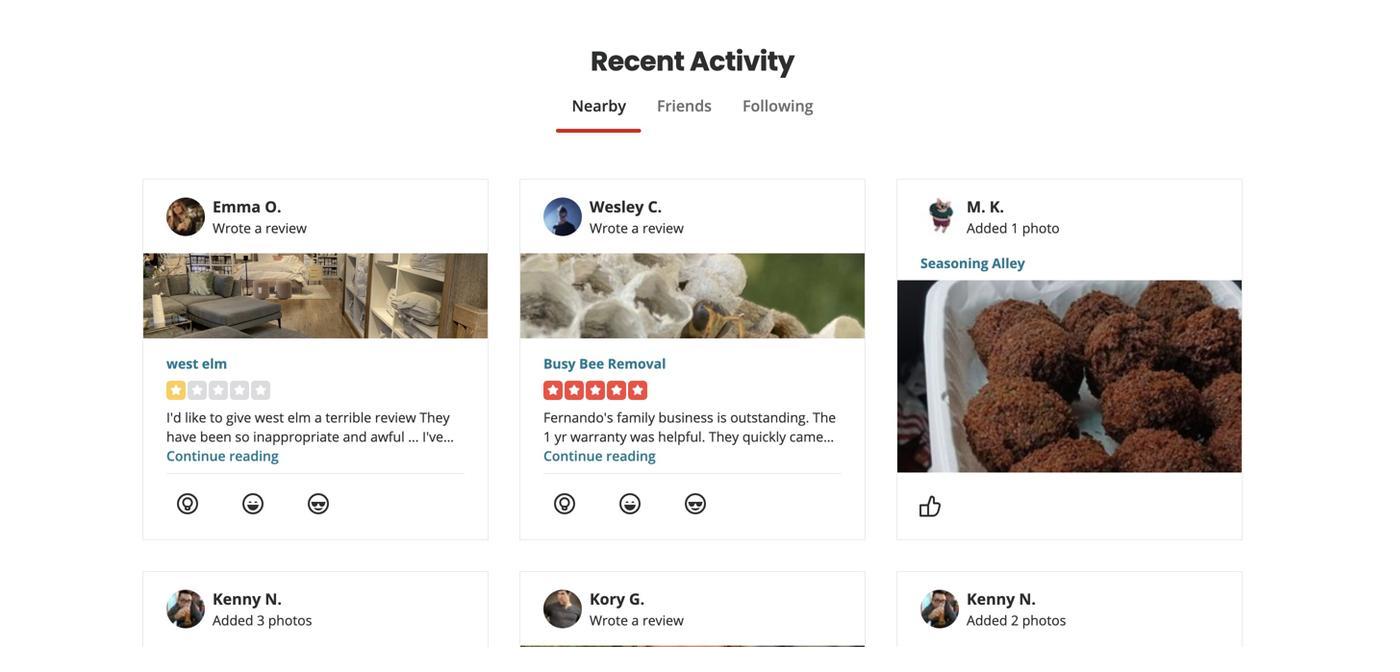 Task type: describe. For each thing, give the bounding box(es) containing it.
wesley c. wrote a review
[[590, 197, 684, 237]]

wesley
[[590, 197, 644, 217]]

24 useful v2 image
[[176, 493, 199, 516]]

seasoning alley link
[[921, 254, 1219, 273]]

photos for kenny n. added 2 photos
[[1023, 612, 1067, 630]]

added for m. k. added 1 photo
[[967, 219, 1008, 237]]

m. k. added 1 photo
[[967, 197, 1060, 237]]

tab list containing nearby
[[142, 94, 1244, 133]]

kenny n. link for kenny n. added 3 photos
[[213, 589, 282, 610]]

reading for emma
[[229, 447, 279, 466]]

emma
[[213, 197, 261, 217]]

west
[[167, 355, 199, 373]]

activity
[[690, 43, 795, 81]]

continue reading button for emma
[[167, 447, 279, 466]]

following
[[743, 95, 814, 116]]

wesley c. link
[[590, 197, 662, 217]]

photo of emma o. image
[[167, 198, 205, 236]]

continue reading button for wesley
[[544, 447, 656, 466]]

busy bee removal link
[[544, 354, 842, 374]]

emma o. link
[[213, 197, 282, 217]]

a for emma
[[255, 219, 262, 237]]

m. k. link
[[967, 197, 1005, 217]]

friends
[[657, 95, 712, 116]]

n. for kenny n. added 2 photos
[[1020, 589, 1037, 610]]

kory g. wrote a review
[[590, 589, 684, 630]]

wrote for wesley
[[590, 219, 628, 237]]

continue for wesley
[[544, 447, 603, 466]]

a for kory
[[632, 612, 639, 630]]

g.
[[629, 589, 645, 610]]

recent
[[591, 43, 685, 81]]

seasoning alley
[[921, 254, 1026, 273]]

kenny for kenny n. added 3 photos
[[213, 589, 261, 610]]

continue for emma
[[167, 447, 226, 466]]

elm
[[202, 355, 227, 373]]

k.
[[990, 197, 1005, 217]]

busy
[[544, 355, 576, 373]]

photo of kenny n. image for kenny n. added 2 photos
[[921, 590, 960, 629]]

continue reading for emma
[[167, 447, 279, 466]]

emma o. wrote a review
[[213, 197, 307, 237]]

photos for kenny n. added 3 photos
[[268, 612, 312, 630]]



Task type: vqa. For each thing, say whether or not it's contained in the screenshot.
"See"
no



Task type: locate. For each thing, give the bounding box(es) containing it.
photo of kenny n. image
[[167, 590, 205, 629], [921, 590, 960, 629]]

2 reading from the left
[[607, 447, 656, 466]]

24 funny v2 image
[[619, 493, 642, 516]]

photo of wesley c. image
[[544, 198, 582, 236]]

added left 3
[[213, 612, 254, 630]]

a down emma o. link
[[255, 219, 262, 237]]

1 horizontal spatial kenny n. link
[[967, 589, 1037, 610]]

1 horizontal spatial n.
[[1020, 589, 1037, 610]]

bee
[[580, 355, 605, 373]]

n. for kenny n. added 3 photos
[[265, 589, 282, 610]]

2 kenny from the left
[[967, 589, 1016, 610]]

review down g. at bottom
[[643, 612, 684, 630]]

2 continue reading button from the left
[[544, 447, 656, 466]]

added down m. k. link
[[967, 219, 1008, 237]]

added for kenny n. added 2 photos
[[967, 612, 1008, 630]]

photo
[[1023, 219, 1060, 237]]

5 star rating image
[[544, 381, 648, 401]]

busy bee removal
[[544, 355, 666, 373]]

kenny inside kenny n. added 3 photos
[[213, 589, 261, 610]]

photos right 2
[[1023, 612, 1067, 630]]

continue
[[167, 447, 226, 466], [544, 447, 603, 466]]

kenny up 2
[[967, 589, 1016, 610]]

photo of kenny n. image for kenny n. added 3 photos
[[167, 590, 205, 629]]

1 kenny from the left
[[213, 589, 261, 610]]

review down c.
[[643, 219, 684, 237]]

2 photo of kenny n. image from the left
[[921, 590, 960, 629]]

continue reading for wesley
[[544, 447, 656, 466]]

1 n. from the left
[[265, 589, 282, 610]]

1 continue from the left
[[167, 447, 226, 466]]

0 horizontal spatial n.
[[265, 589, 282, 610]]

wrote down kory on the left of page
[[590, 612, 628, 630]]

kenny n. added 3 photos
[[213, 589, 312, 630]]

removal
[[608, 355, 666, 373]]

added inside kenny n. added 2 photos
[[967, 612, 1008, 630]]

1 horizontal spatial continue reading
[[544, 447, 656, 466]]

review
[[266, 219, 307, 237], [643, 219, 684, 237], [643, 612, 684, 630]]

3
[[257, 612, 265, 630]]

0 horizontal spatial reading
[[229, 447, 279, 466]]

c.
[[648, 197, 662, 217]]

added left 2
[[967, 612, 1008, 630]]

a inside emma o. wrote a review
[[255, 219, 262, 237]]

1 horizontal spatial photo of kenny n. image
[[921, 590, 960, 629]]

1 horizontal spatial photos
[[1023, 612, 1067, 630]]

wrote for emma
[[213, 219, 251, 237]]

alley
[[993, 254, 1026, 273]]

wrote inside kory g. wrote a review
[[590, 612, 628, 630]]

west elm link
[[167, 354, 465, 374]]

tab list
[[142, 94, 1244, 133]]

continue reading up 24 funny v2 icon
[[544, 447, 656, 466]]

kory
[[590, 589, 625, 610]]

1 photos from the left
[[268, 612, 312, 630]]

review inside kory g. wrote a review
[[643, 612, 684, 630]]

continue up 24 useful v2 image at the left of page
[[167, 447, 226, 466]]

added for kenny n. added 3 photos
[[213, 612, 254, 630]]

reading for wesley
[[607, 447, 656, 466]]

a
[[255, 219, 262, 237], [632, 219, 639, 237], [632, 612, 639, 630]]

continue reading
[[167, 447, 279, 466], [544, 447, 656, 466]]

kenny inside kenny n. added 2 photos
[[967, 589, 1016, 610]]

a inside wesley c. wrote a review
[[632, 219, 639, 237]]

1 kenny n. link from the left
[[213, 589, 282, 610]]

continue reading button up 24 funny v2 image
[[167, 447, 279, 466]]

wrote
[[213, 219, 251, 237], [590, 219, 628, 237], [590, 612, 628, 630]]

wrote down wesley
[[590, 219, 628, 237]]

0 horizontal spatial kenny
[[213, 589, 261, 610]]

n. inside kenny n. added 3 photos
[[265, 589, 282, 610]]

reading up 24 funny v2 image
[[229, 447, 279, 466]]

review inside wesley c. wrote a review
[[643, 219, 684, 237]]

kenny n. added 2 photos
[[967, 589, 1067, 630]]

n.
[[265, 589, 282, 610], [1020, 589, 1037, 610]]

2 continue from the left
[[544, 447, 603, 466]]

photos
[[268, 612, 312, 630], [1023, 612, 1067, 630]]

0 horizontal spatial continue reading button
[[167, 447, 279, 466]]

2
[[1012, 612, 1019, 630]]

1 horizontal spatial kenny
[[967, 589, 1016, 610]]

review down o.
[[266, 219, 307, 237]]

west elm
[[167, 355, 227, 373]]

1 continue reading button from the left
[[167, 447, 279, 466]]

wrote for kory
[[590, 612, 628, 630]]

kenny n. link
[[213, 589, 282, 610], [967, 589, 1037, 610]]

m.
[[967, 197, 986, 217]]

wrote inside wesley c. wrote a review
[[590, 219, 628, 237]]

1 reading from the left
[[229, 447, 279, 466]]

24 cool v2 image
[[684, 493, 707, 516]]

reading up 24 funny v2 icon
[[607, 447, 656, 466]]

photo of kory g. image
[[544, 590, 582, 629]]

kenny up 3
[[213, 589, 261, 610]]

2 continue reading from the left
[[544, 447, 656, 466]]

review for g.
[[643, 612, 684, 630]]

photo of m. k. image
[[921, 198, 960, 236]]

0 horizontal spatial continue
[[167, 447, 226, 466]]

a down wesley c. link in the top left of the page
[[632, 219, 639, 237]]

photo of kenny n. image left 2
[[921, 590, 960, 629]]

24 funny v2 image
[[242, 493, 265, 516]]

1 star rating image
[[167, 381, 270, 401]]

kory g. link
[[590, 589, 645, 610]]

1 photo of kenny n. image from the left
[[167, 590, 205, 629]]

reading
[[229, 447, 279, 466], [607, 447, 656, 466]]

seasoning
[[921, 254, 989, 273]]

1 horizontal spatial continue reading button
[[544, 447, 656, 466]]

2 kenny n. link from the left
[[967, 589, 1037, 610]]

photos inside kenny n. added 3 photos
[[268, 612, 312, 630]]

n. inside kenny n. added 2 photos
[[1020, 589, 1037, 610]]

review for c.
[[643, 219, 684, 237]]

wrote inside emma o. wrote a review
[[213, 219, 251, 237]]

continue reading up 24 funny v2 image
[[167, 447, 279, 466]]

continue up 24 useful v2 icon
[[544, 447, 603, 466]]

kenny
[[213, 589, 261, 610], [967, 589, 1016, 610]]

2 n. from the left
[[1020, 589, 1037, 610]]

nearby
[[572, 95, 627, 116]]

0 horizontal spatial photo of kenny n. image
[[167, 590, 205, 629]]

continue reading button
[[167, 447, 279, 466], [544, 447, 656, 466]]

kenny for kenny n. added 2 photos
[[967, 589, 1016, 610]]

24 cool v2 image
[[307, 493, 330, 516]]

review inside emma o. wrote a review
[[266, 219, 307, 237]]

added
[[967, 219, 1008, 237], [213, 612, 254, 630], [967, 612, 1008, 630]]

a down g. at bottom
[[632, 612, 639, 630]]

0 horizontal spatial photos
[[268, 612, 312, 630]]

a for wesley
[[632, 219, 639, 237]]

1
[[1012, 219, 1019, 237]]

o.
[[265, 197, 282, 217]]

review for o.
[[266, 219, 307, 237]]

photos right 3
[[268, 612, 312, 630]]

kenny n. link up 3
[[213, 589, 282, 610]]

a inside kory g. wrote a review
[[632, 612, 639, 630]]

kenny n. link for kenny n. added 2 photos
[[967, 589, 1037, 610]]

kenny n. link up 2
[[967, 589, 1037, 610]]

0 horizontal spatial kenny n. link
[[213, 589, 282, 610]]

added inside m. k. added 1 photo
[[967, 219, 1008, 237]]

24 useful v2 image
[[553, 493, 577, 516]]

photos inside kenny n. added 2 photos
[[1023, 612, 1067, 630]]

wrote down emma
[[213, 219, 251, 237]]

continue reading button up 24 funny v2 icon
[[544, 447, 656, 466]]

0 horizontal spatial continue reading
[[167, 447, 279, 466]]

1 horizontal spatial continue
[[544, 447, 603, 466]]

recent activity
[[591, 43, 795, 81]]

1 horizontal spatial reading
[[607, 447, 656, 466]]

1 continue reading from the left
[[167, 447, 279, 466]]

2 photos from the left
[[1023, 612, 1067, 630]]

like feed item image
[[919, 495, 942, 519]]

photo of kenny n. image left 3
[[167, 590, 205, 629]]

added inside kenny n. added 3 photos
[[213, 612, 254, 630]]



